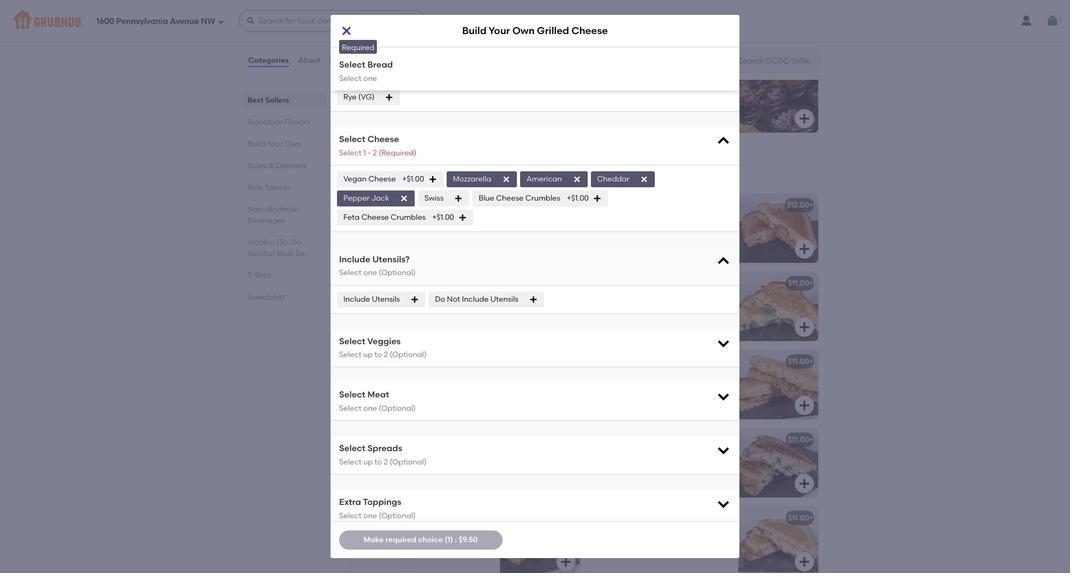 Task type: vqa. For each thing, say whether or not it's contained in the screenshot.
the Side at the top left of page
yes



Task type: locate. For each thing, give the bounding box(es) containing it.
2 right -
[[373, 148, 377, 157]]

2 inside the select veggies select up to 2 (optional)
[[384, 350, 388, 360]]

one right 'reviews'
[[363, 47, 377, 56]]

swiss
[[424, 194, 444, 203], [356, 529, 375, 538]]

t-shirt
[[248, 271, 271, 280]]

(optional) down spreads
[[390, 458, 427, 467]]

select inside include utensils? select one (optional)
[[339, 269, 362, 278]]

mozzarella up mushrooms,
[[595, 450, 633, 460]]

feta inside mozzarella, feta cheese, spinach, tomato, diced red onion
[[398, 450, 415, 460]]

0 horizontal spatial buffalo
[[356, 279, 382, 288]]

select spreads select up to 2 (optional)
[[339, 444, 427, 467]]

0 horizontal spatial best
[[248, 96, 264, 105]]

$13.00 +
[[548, 514, 575, 523]]

1 horizontal spatial +$1.00
[[432, 213, 454, 222]]

sauce down carrot,
[[412, 316, 435, 325]]

+$1.00 for blue cheese crumbles
[[567, 194, 589, 203]]

up for spreads
[[363, 458, 373, 467]]

mediterranean image
[[500, 428, 580, 498]]

0 vertical spatial celery,
[[436, 305, 459, 314]]

svg image inside the main navigation navigation
[[218, 18, 224, 25]]

1 vertical spatial sauce
[[356, 394, 379, 403]]

buffalo inside cheddar and blue cheese, buffalo crunch (diced carrot, celery, onion), ranch and hot sauce
[[455, 294, 481, 303]]

2 inside select spreads select up to 2 (optional)
[[384, 458, 388, 467]]

1 vertical spatial $9.50
[[459, 536, 478, 545]]

4 one from the top
[[363, 404, 377, 413]]

$11.00 + for cheddar and blue cheese, buffalo crunch (diced carrot, celery, onion), ranch and hot sauce
[[550, 279, 575, 288]]

0 vertical spatial sellers
[[375, 36, 412, 49]]

1 vertical spatial spinach,
[[447, 450, 479, 460]]

0 vertical spatial to
[[375, 350, 382, 360]]

flavors up build your own tab
[[284, 118, 310, 127]]

+$1.00 down flavors:
[[432, 213, 454, 222]]

0 horizontal spatial 1
[[363, 148, 366, 157]]

0 vertical spatial crunch
[[356, 305, 383, 314]]

2 horizontal spatial grilled
[[653, 98, 677, 107]]

spinach, inside mozzarella cheese, roasted mushrooms, spinach, truffle herb aioli
[[640, 461, 672, 470]]

feta
[[343, 213, 360, 222], [398, 450, 415, 460]]

best inside tab
[[248, 96, 264, 105]]

pico
[[630, 226, 646, 236]]

mac right or
[[592, 172, 606, 180]]

0 horizontal spatial flavors
[[284, 118, 310, 127]]

1 vertical spatial flavors
[[405, 157, 446, 171]]

shirt
[[255, 271, 271, 280]]

0 vertical spatial jack
[[371, 194, 389, 203]]

2 vertical spatial blue
[[407, 294, 422, 303]]

2 to from the top
[[375, 458, 382, 467]]

$11.00 +
[[550, 201, 575, 210], [550, 279, 575, 288], [788, 279, 814, 288], [788, 357, 814, 366], [550, 435, 575, 444], [788, 435, 814, 444], [788, 514, 814, 523]]

2 horizontal spatial jack
[[673, 372, 691, 381]]

2 for veggies
[[384, 350, 388, 360]]

& inside signature flavors gcdc's famous signature flavors: available as a grilled cheese, patty melt, or mac & cheese bowl.
[[607, 172, 612, 180]]

1 horizontal spatial best
[[348, 36, 372, 49]]

$11.00 for mozzarella cheese, spinach, basil, pesto
[[788, 279, 809, 288]]

2 inside select cheese select 1 - 2 (required)
[[373, 148, 377, 157]]

grubhub
[[408, 51, 441, 60]]

reviews
[[330, 56, 359, 65]]

american for american
[[527, 174, 562, 184]]

1 to from the top
[[375, 350, 382, 360]]

truffle up mushrooms,
[[595, 435, 618, 444]]

crunch down the include utensils
[[356, 305, 383, 314]]

1 horizontal spatial buffalo
[[455, 294, 481, 303]]

1 horizontal spatial celery,
[[694, 383, 717, 392]]

spinach, up onion
[[447, 450, 479, 460]]

diced
[[425, 216, 446, 225], [422, 372, 443, 381], [388, 461, 409, 470]]

2 down spreads
[[384, 458, 388, 467]]

1 vertical spatial build
[[596, 98, 615, 107]]

include inside include utensils? select one (optional)
[[339, 254, 370, 265]]

truffle
[[595, 435, 618, 444], [673, 461, 696, 470]]

0 horizontal spatial sellers
[[265, 96, 289, 105]]

do
[[435, 295, 445, 304]]

build your own grilled cheese
[[462, 25, 608, 37], [596, 98, 707, 107]]

1600 pennsylvania avenue nw
[[96, 16, 215, 26]]

2 vertical spatial grilled
[[501, 172, 522, 180]]

(optional) down utensils?
[[379, 269, 416, 278]]

to down spreads
[[375, 458, 382, 467]]

3 one from the top
[[363, 269, 377, 278]]

sellers inside best sellers tab
[[265, 96, 289, 105]]

1 vertical spatial celery,
[[694, 383, 717, 392]]

diced left red
[[388, 461, 409, 470]]

celery, right pepper,
[[694, 383, 717, 392]]

cheese, inside 'pepper jack cheese, chorizo crumble, pico de gallo, avocado crema'
[[642, 216, 672, 225]]

cheddar cheese, diced jalapeno, pulled pork, mac and chees, bbq sauce
[[356, 372, 481, 403]]

1 horizontal spatial pepper
[[595, 216, 621, 225]]

cheddar for cheddar cheese, diced jalapeno, pulled pork, mac and chees, bbq sauce
[[356, 372, 389, 381]]

cheddar inside cheddar and pepper jack cheese, cajun crunch (bell pepper, celery, onion) remoulade
[[595, 372, 627, 381]]

aioli
[[595, 472, 610, 481]]

+ for cheddar and blue cheese, buffalo crunch (diced carrot, celery, onion), ranch and hot sauce
[[571, 279, 575, 288]]

bread up ordered
[[368, 33, 393, 43]]

2 down veggies
[[384, 350, 388, 360]]

alcoholic
[[265, 205, 299, 214]]

free
[[371, 73, 387, 82]]

famous
[[374, 172, 399, 180]]

one inside extra toppings select one (optional)
[[363, 512, 377, 521]]

2 vertical spatial signature
[[400, 172, 430, 180]]

and inside cheddar cheese, diced jalapeno, pulled pork, mac and chees, bbq sauce
[[417, 383, 432, 392]]

blue up carrot,
[[407, 294, 422, 303]]

de
[[647, 226, 657, 236]]

pepper up crumble,
[[595, 216, 621, 225]]

crunch up remoulade
[[618, 383, 645, 392]]

1 horizontal spatial sellers
[[375, 36, 412, 49]]

2 for spreads
[[384, 458, 388, 467]]

1 horizontal spatial crunch
[[618, 383, 645, 392]]

nw
[[201, 16, 215, 26]]

1 bread from the top
[[368, 33, 393, 43]]

american up bacon
[[356, 216, 392, 225]]

signature
[[248, 118, 283, 127], [348, 157, 402, 171], [400, 172, 430, 180]]

2 vertical spatial jack
[[673, 372, 691, 381]]

best for best sellers
[[248, 96, 264, 105]]

1 vertical spatial blue
[[384, 279, 400, 288]]

crumbles down patty
[[525, 194, 560, 203]]

signature down 'best sellers'
[[248, 118, 283, 127]]

on
[[397, 51, 407, 60]]

1 horizontal spatial &
[[607, 172, 612, 180]]

cheddar up pulled
[[356, 372, 389, 381]]

mozzarella inside mozzarella cheese, roasted mushrooms, spinach, truffle herb aioli
[[595, 450, 633, 460]]

1 horizontal spatial crumbles
[[525, 194, 560, 203]]

1 vertical spatial tomato,
[[356, 461, 386, 470]]

0 vertical spatial crumbles
[[525, 194, 560, 203]]

tomato, down mozzarella,
[[356, 461, 386, 470]]

0 vertical spatial blue
[[479, 194, 494, 203]]

1 horizontal spatial sauce
[[412, 316, 435, 325]]

celery, inside cheddar and pepper jack cheese, cajun crunch (bell pepper, celery, onion) remoulade
[[694, 383, 717, 392]]

select cheese select 1 - 2 (required)
[[339, 134, 417, 157]]

cheese,
[[523, 172, 548, 180], [393, 216, 423, 225], [642, 216, 672, 225], [424, 294, 453, 303], [635, 294, 664, 303], [390, 372, 420, 381], [693, 372, 722, 381], [416, 450, 446, 460], [635, 450, 664, 460], [377, 529, 407, 538]]

0 horizontal spatial your
[[267, 140, 283, 149]]

signature flavors tab
[[248, 117, 322, 128]]

cheese inside signature flavors gcdc's famous signature flavors: available as a grilled cheese, patty melt, or mac & cheese bowl.
[[614, 172, 637, 180]]

tomato, down available
[[447, 216, 477, 225]]

pepper for pepper jack cheese, chorizo crumble, pico de gallo, avocado crema
[[595, 216, 621, 225]]

0 horizontal spatial grilled
[[501, 172, 522, 180]]

7 select from the top
[[339, 269, 362, 278]]

include down bacon
[[339, 254, 370, 265]]

$11.00 for cheddar and pepper jack cheese, cajun crunch (bell pepper, celery, onion) remoulade
[[788, 357, 809, 366]]

categories button
[[248, 42, 289, 80]]

best up signature flavors
[[248, 96, 264, 105]]

1 utensils from the left
[[372, 295, 400, 304]]

$9.50
[[596, 110, 616, 119], [459, 536, 478, 545]]

0 vertical spatial up
[[363, 350, 373, 360]]

mozzarella inside mozzarella cheese, spinach, basil, pesto
[[595, 294, 633, 303]]

to inside the select veggies select up to 2 (optional)
[[375, 350, 382, 360]]

mac inside signature flavors gcdc's famous signature flavors: available as a grilled cheese, patty melt, or mac & cheese bowl.
[[592, 172, 606, 180]]

up for veggies
[[363, 350, 373, 360]]

hot
[[397, 316, 410, 325]]

spreads
[[368, 444, 402, 454]]

jack inside 'pepper jack cheese, chorizo crumble, pico de gallo, avocado crema'
[[623, 216, 641, 225]]

blue
[[479, 194, 494, 203], [384, 279, 400, 288], [407, 294, 422, 303]]

cheese, inside cheddar and blue cheese, buffalo crunch (diced carrot, celery, onion), ranch and hot sauce
[[424, 294, 453, 303]]

american up feta cheese crumbles
[[381, 201, 417, 210]]

&
[[269, 161, 274, 170], [607, 172, 612, 180]]

2 horizontal spatial own
[[634, 98, 651, 107]]

grilled
[[537, 25, 569, 37], [653, 98, 677, 107], [501, 172, 522, 180]]

0 horizontal spatial mac
[[400, 383, 416, 392]]

swiss down flavors:
[[424, 194, 444, 203]]

avenue
[[170, 16, 199, 26]]

2 horizontal spatial your
[[616, 98, 633, 107]]

cheddar right or
[[597, 174, 630, 184]]

truffle herb
[[595, 435, 638, 444]]

(optional) inside the select veggies select up to 2 (optional)
[[390, 350, 427, 360]]

1 vertical spatial bbq
[[460, 383, 476, 392]]

your inside build your own tab
[[267, 140, 283, 149]]

13 select from the top
[[339, 458, 362, 467]]

bacon
[[356, 226, 380, 236]]

one up buffalo blue
[[363, 269, 377, 278]]

$4.00
[[358, 110, 378, 119]]

jack up feta cheese crumbles
[[371, 194, 389, 203]]

1 vertical spatial 2
[[384, 350, 388, 360]]

diced down flavors:
[[425, 216, 446, 225]]

up inside select spreads select up to 2 (optional)
[[363, 458, 373, 467]]

& right or
[[607, 172, 612, 180]]

0 horizontal spatial tomato,
[[356, 461, 386, 470]]

mozzarella
[[453, 174, 491, 184], [595, 294, 633, 303], [595, 450, 633, 460]]

side sauces tab
[[248, 182, 322, 193]]

feta down young
[[343, 213, 360, 222]]

1 inside button
[[1059, 16, 1062, 25]]

sellers up signature flavors
[[265, 96, 289, 105]]

sauce down pulled
[[356, 394, 379, 403]]

1
[[1059, 16, 1062, 25], [363, 148, 366, 157]]

+ for mozzarella, feta cheese, spinach, tomato, diced red onion
[[571, 435, 575, 444]]

blue down as
[[479, 194, 494, 203]]

1 vertical spatial crumbles
[[391, 213, 426, 222]]

bbq down jalapeno,
[[460, 383, 476, 392]]

signature left flavors:
[[400, 172, 430, 180]]

own inside build your own tab
[[285, 140, 301, 149]]

0 vertical spatial own
[[512, 25, 535, 37]]

svg image inside 1 button
[[1046, 14, 1059, 27]]

0 horizontal spatial crumbles
[[391, 213, 426, 222]]

14 select from the top
[[339, 512, 362, 521]]

and up remoulade
[[629, 372, 643, 381]]

spinach, left basil,
[[666, 294, 698, 303]]

up inside the select veggies select up to 2 (optional)
[[363, 350, 373, 360]]

1 vertical spatial swiss
[[356, 529, 375, 538]]

2 vertical spatial american
[[356, 216, 392, 225]]

0 vertical spatial grilled
[[537, 25, 569, 37]]

and inside cheddar and pepper jack cheese, cajun crunch (bell pepper, celery, onion) remoulade
[[629, 372, 643, 381]]

cheese inside select cheese select 1 - 2 (required)
[[368, 134, 399, 144]]

0 vertical spatial flavors
[[284, 118, 310, 127]]

red
[[411, 461, 425, 470]]

reuben
[[356, 514, 384, 523]]

1 vertical spatial &
[[607, 172, 612, 180]]

cajun
[[595, 383, 617, 392]]

cheddar inside cheddar and blue cheese, buffalo crunch (diced carrot, celery, onion), ranch and hot sauce
[[356, 294, 389, 303]]

swiss inside swiss cheese, pastrami, sauekraut, mustard
[[356, 529, 375, 538]]

0 vertical spatial feta
[[343, 213, 360, 222]]

0 vertical spatial spinach,
[[666, 294, 698, 303]]

crunch
[[356, 305, 383, 314], [618, 383, 645, 392]]

onion)
[[595, 394, 618, 403]]

1 vertical spatial crunch
[[618, 383, 645, 392]]

utensils
[[372, 295, 400, 304], [490, 295, 519, 304]]

(required)
[[379, 148, 417, 157]]

signature inside 'tab'
[[248, 118, 283, 127]]

milk)
[[425, 73, 442, 82]]

0 horizontal spatial pepper
[[343, 194, 370, 203]]

+$1.00 right famous
[[402, 174, 424, 184]]

$11.00 + for mozzarella cheese, roasted mushrooms, spinach, truffle herb aioli
[[788, 435, 814, 444]]

utensils up (diced
[[372, 295, 400, 304]]

(optional) inside select meat select one (optional)
[[379, 404, 416, 413]]

+$1.00
[[402, 174, 424, 184], [567, 194, 589, 203], [432, 213, 454, 222]]

Search GCDC Grilled Cheese Bar search field
[[737, 56, 819, 66]]

build
[[462, 25, 487, 37], [596, 98, 615, 107], [248, 140, 265, 149]]

signature for signature flavors gcdc's famous signature flavors: available as a grilled cheese, patty melt, or mac & cheese bowl.
[[348, 157, 402, 171]]

$11.00 + for mozzarella cheese, spinach, basil, pesto
[[788, 279, 814, 288]]

sweatshirt tab
[[248, 292, 322, 303]]

one
[[363, 47, 377, 56], [363, 74, 377, 83], [363, 269, 377, 278], [363, 404, 377, 413], [363, 512, 377, 521]]

beverages
[[248, 216, 286, 225]]

2 vertical spatial 2
[[384, 458, 388, 467]]

and left chees, at the bottom left
[[417, 383, 432, 392]]

2 horizontal spatial pepper
[[645, 372, 671, 381]]

chees,
[[434, 383, 458, 392]]

$11.00 + for american cheese, diced tomato, bacon
[[550, 201, 575, 210]]

american inside american cheese, diced tomato, bacon
[[356, 216, 392, 225]]

up down veggies
[[363, 350, 373, 360]]

12 select from the top
[[339, 444, 365, 454]]

0 vertical spatial signature
[[248, 118, 283, 127]]

1 horizontal spatial own
[[512, 25, 535, 37]]

crunch inside cheddar and blue cheese, buffalo crunch (diced carrot, celery, onion), ranch and hot sauce
[[356, 305, 383, 314]]

2 utensils from the left
[[490, 295, 519, 304]]

american
[[527, 174, 562, 184], [381, 201, 417, 210], [356, 216, 392, 225]]

1 horizontal spatial flavors
[[405, 157, 446, 171]]

diced up chees, at the bottom left
[[422, 372, 443, 381]]

flavors up flavors:
[[405, 157, 446, 171]]

mediterranean
[[356, 435, 411, 444]]

build your own tab
[[248, 138, 322, 150]]

cheddar down buffalo blue
[[356, 294, 389, 303]]

0 vertical spatial mac
[[592, 172, 606, 180]]

(optional) for select meat
[[379, 404, 416, 413]]

1 vertical spatial jack
[[623, 216, 641, 225]]

include up 'ranch'
[[343, 295, 370, 304]]

make
[[364, 536, 384, 545]]

mozzarella for mozzarella
[[453, 174, 491, 184]]

utensils right not
[[490, 295, 519, 304]]

jack up pepper,
[[673, 372, 691, 381]]

to for veggies
[[375, 350, 382, 360]]

sellers inside best sellers most ordered on grubhub
[[375, 36, 412, 49]]

southwest image
[[739, 194, 818, 263]]

0 vertical spatial sauce
[[412, 316, 435, 325]]

flavors inside signature flavors 'tab'
[[284, 118, 310, 127]]

tomato, inside american cheese, diced tomato, bacon
[[447, 216, 477, 225]]

& right sides
[[269, 161, 274, 170]]

1 vertical spatial up
[[363, 458, 373, 467]]

5 one from the top
[[363, 512, 377, 521]]

cheddar inside cheddar cheese, diced jalapeno, pulled pork, mac and chees, bbq sauce
[[356, 372, 389, 381]]

remoulade
[[619, 394, 661, 403]]

signature up vegan cheese
[[348, 157, 402, 171]]

1 up from the top
[[363, 350, 373, 360]]

0 horizontal spatial +$1.00
[[402, 174, 424, 184]]

one down meat
[[363, 404, 377, 413]]

(optional) inside select spreads select up to 2 (optional)
[[390, 458, 427, 467]]

to inside select spreads select up to 2 (optional)
[[375, 458, 382, 467]]

diced inside american cheese, diced tomato, bacon
[[425, 216, 446, 225]]

2 vertical spatial own
[[285, 140, 301, 149]]

blue down include utensils? select one (optional)
[[384, 279, 400, 288]]

(optional)
[[379, 269, 416, 278], [390, 350, 427, 360], [379, 404, 416, 413], [390, 458, 427, 467], [379, 512, 416, 521]]

cheddar for cheddar and blue cheese, buffalo crunch (diced carrot, celery, onion), ranch and hot sauce
[[356, 294, 389, 303]]

melt
[[616, 514, 632, 523]]

meat
[[368, 390, 389, 400]]

one down toppings
[[363, 512, 377, 521]]

1 vertical spatial mac
[[400, 383, 416, 392]]

pepper inside 'pepper jack cheese, chorizo crumble, pico de gallo, avocado crema'
[[595, 216, 621, 225]]

buffalo up the include utensils
[[356, 279, 382, 288]]

sauce inside cheddar cheese, diced jalapeno, pulled pork, mac and chees, bbq sauce
[[356, 394, 379, 403]]

do not include utensils
[[435, 295, 519, 304]]

mozzarella for mozzarella cheese, spinach, basil, pesto
[[595, 294, 633, 303]]

0 vertical spatial tomato,
[[447, 216, 477, 225]]

main navigation navigation
[[0, 0, 1070, 42]]

(optional) inside include utensils? select one (optional)
[[379, 269, 416, 278]]

mac right pork,
[[400, 383, 416, 392]]

0 vertical spatial bread
[[368, 33, 393, 43]]

truffle herb image
[[739, 428, 818, 498]]

your
[[489, 25, 510, 37], [616, 98, 633, 107], [267, 140, 283, 149]]

cheese, inside mozzarella cheese, spinach, basil, pesto
[[635, 294, 664, 303]]

feta up red
[[398, 450, 415, 460]]

onion),
[[461, 305, 486, 314]]

spinach, down roasted
[[640, 461, 672, 470]]

0 vertical spatial build your own grilled cheese
[[462, 25, 608, 37]]

2 up from the top
[[363, 458, 373, 467]]

vegan
[[343, 174, 367, 184]]

american cheese, diced tomato, bacon
[[356, 216, 477, 236]]

svg image
[[1046, 14, 1059, 27], [246, 17, 255, 25], [340, 24, 353, 37], [798, 113, 811, 125], [502, 175, 511, 184], [400, 194, 408, 203], [454, 194, 463, 203], [593, 194, 602, 203], [560, 243, 572, 255], [529, 295, 538, 304], [560, 321, 572, 334], [798, 321, 811, 334], [716, 336, 731, 351], [716, 389, 731, 404], [716, 443, 731, 458], [560, 556, 572, 569], [798, 556, 811, 569]]

swiss up mustard
[[356, 529, 375, 538]]

mozzarella, feta cheese, spinach, tomato, diced red onion
[[356, 450, 479, 470]]

0 horizontal spatial sauce
[[356, 394, 379, 403]]

tab
[[248, 237, 322, 259]]

0 horizontal spatial celery,
[[436, 305, 459, 314]]

bread up free
[[368, 60, 393, 70]]

2 vertical spatial build
[[248, 140, 265, 149]]

(optional) down pork,
[[379, 404, 416, 413]]

sellers up on
[[375, 36, 412, 49]]

5 select from the top
[[339, 134, 365, 144]]

diced inside cheddar cheese, diced jalapeno, pulled pork, mac and chees, bbq sauce
[[422, 372, 443, 381]]

crumbles down young american
[[391, 213, 426, 222]]

0 vertical spatial american
[[527, 174, 562, 184]]

one up (vg)
[[363, 74, 377, 83]]

best sellers most ordered on grubhub
[[348, 36, 441, 60]]

celery, down not
[[436, 305, 459, 314]]

2 vertical spatial +$1.00
[[432, 213, 454, 222]]

sellers for best sellers most ordered on grubhub
[[375, 36, 412, 49]]

diced for tomato,
[[425, 216, 446, 225]]

2 horizontal spatial +$1.00
[[567, 194, 589, 203]]

1 vertical spatial signature
[[348, 157, 402, 171]]

(optional) for include utensils?
[[379, 269, 416, 278]]

pepper down vegan
[[343, 194, 370, 203]]

american left melt,
[[527, 174, 562, 184]]

select bread select one
[[339, 33, 393, 56], [339, 60, 393, 83]]

truffle down roasted
[[673, 461, 696, 470]]

0 horizontal spatial &
[[269, 161, 274, 170]]

1 vertical spatial mozzarella
[[595, 294, 633, 303]]

$11.00 for cheddar and blue cheese, buffalo crunch (diced carrot, celery, onion), ranch and hot sauce
[[550, 279, 571, 288]]

flavors inside signature flavors gcdc's famous signature flavors: available as a grilled cheese, patty melt, or mac & cheese bowl.
[[405, 157, 446, 171]]

(1)
[[445, 536, 453, 545]]

mac
[[592, 172, 606, 180], [400, 383, 416, 392]]

svg image
[[218, 18, 224, 25], [385, 93, 394, 102], [560, 113, 572, 125], [716, 134, 731, 149], [429, 175, 437, 184], [573, 175, 581, 184], [640, 175, 649, 184], [458, 213, 467, 222], [798, 243, 811, 255], [716, 254, 731, 269], [411, 295, 419, 304], [798, 399, 811, 412], [798, 477, 811, 490], [716, 497, 731, 512]]

roasted
[[666, 450, 696, 460]]

+ for mozzarella cheese, spinach, basil, pesto
[[809, 279, 814, 288]]

mozzarella left "a"
[[453, 174, 491, 184]]

(optional) down toppings
[[379, 512, 416, 521]]

flavors for signature flavors gcdc's famous signature flavors: available as a grilled cheese, patty melt, or mac & cheese bowl.
[[405, 157, 446, 171]]

pepper up (bell
[[645, 372, 671, 381]]

best sellers
[[248, 96, 289, 105]]

jack up pico
[[623, 216, 641, 225]]

2 horizontal spatial blue
[[479, 194, 494, 203]]

or
[[584, 172, 591, 180]]

0 vertical spatial diced
[[425, 216, 446, 225]]

1 vertical spatial feta
[[398, 450, 415, 460]]

0 vertical spatial +$1.00
[[402, 174, 424, 184]]

2 for cheese
[[373, 148, 377, 157]]

cheese, inside cheddar and pepper jack cheese, cajun crunch (bell pepper, celery, onion) remoulade
[[693, 372, 722, 381]]

jack for pepper jack
[[371, 194, 389, 203]]

+$1.00 down melt,
[[567, 194, 589, 203]]

best up most
[[348, 36, 372, 49]]

best inside best sellers most ordered on grubhub
[[348, 36, 372, 49]]

buffalo blue image
[[500, 272, 580, 341]]

and
[[390, 294, 405, 303], [381, 316, 396, 325], [629, 372, 643, 381], [417, 383, 432, 392]]

celery,
[[436, 305, 459, 314], [694, 383, 717, 392]]

most
[[348, 51, 365, 60]]

include for utensils
[[343, 295, 370, 304]]

cheddar up cajun
[[595, 372, 627, 381]]

up down spreads
[[363, 458, 373, 467]]

11 select from the top
[[339, 404, 362, 413]]

pepper jack cheese, chorizo crumble, pico de gallo, avocado crema
[[595, 216, 714, 246]]

(optional) inside extra toppings select one (optional)
[[379, 512, 416, 521]]

0 vertical spatial best
[[348, 36, 372, 49]]

diced for jalapeno,
[[422, 372, 443, 381]]

(optional) down veggies
[[390, 350, 427, 360]]

crema
[[595, 237, 620, 246]]

$9.50 +
[[596, 110, 620, 119]]

buffalo up onion),
[[455, 294, 481, 303]]

mozzarella up "pesto"
[[595, 294, 633, 303]]

1 vertical spatial buffalo
[[455, 294, 481, 303]]

0 horizontal spatial swiss
[[356, 529, 375, 538]]

bbq up pulled
[[356, 357, 372, 366]]

sauce inside cheddar and blue cheese, buffalo crunch (diced carrot, celery, onion), ranch and hot sauce
[[412, 316, 435, 325]]

to down veggies
[[375, 350, 382, 360]]

crunch inside cheddar and pepper jack cheese, cajun crunch (bell pepper, celery, onion) remoulade
[[618, 383, 645, 392]]



Task type: describe. For each thing, give the bounding box(es) containing it.
mozzarella cheese, roasted mushrooms, spinach, truffle herb aioli
[[595, 450, 715, 481]]

3 select from the top
[[339, 60, 365, 70]]

1 inside select cheese select 1 - 2 (required)
[[363, 148, 366, 157]]

green goddess
[[595, 279, 651, 288]]

gluten-free (contains milk)
[[343, 73, 442, 82]]

0 vertical spatial build
[[462, 25, 487, 37]]

celery, inside cheddar and blue cheese, buffalo crunch (diced carrot, celery, onion), ranch and hot sauce
[[436, 305, 459, 314]]

onion
[[427, 461, 448, 470]]

categories
[[248, 56, 289, 65]]

cheese, inside mozzarella cheese, roasted mushrooms, spinach, truffle herb aioli
[[635, 450, 664, 460]]

4 select from the top
[[339, 74, 362, 83]]

basil,
[[699, 294, 718, 303]]

tomato
[[358, 98, 386, 107]]

mushrooms,
[[595, 461, 638, 470]]

include utensils? select one (optional)
[[339, 254, 416, 278]]

(contains
[[388, 73, 424, 82]]

grilled inside signature flavors gcdc's famous signature flavors: available as a grilled cheese, patty melt, or mac & cheese bowl.
[[501, 172, 522, 180]]

2 horizontal spatial build
[[596, 98, 615, 107]]

pepper for pepper jack
[[343, 194, 370, 203]]

6 select from the top
[[339, 148, 362, 157]]

mozzarella for mozzarella cheese, roasted mushrooms, spinach, truffle herb aioli
[[595, 450, 633, 460]]

jack for pepper jack cheese, chorizo crumble, pico de gallo, avocado crema
[[623, 216, 641, 225]]

+ for pepper jack cheese, chorizo crumble, pico de gallo, avocado crema
[[809, 201, 814, 210]]

cheese, inside swiss cheese, pastrami, sauekraut, mustard
[[377, 529, 407, 538]]

1 horizontal spatial grilled
[[537, 25, 569, 37]]

blue cheese crumbles
[[479, 194, 560, 203]]

& inside tab
[[269, 161, 274, 170]]

utensils?
[[372, 254, 410, 265]]

2 one from the top
[[363, 74, 377, 83]]

signature flavors
[[248, 118, 310, 127]]

required
[[342, 43, 374, 52]]

non-alcoholic beverages tab
[[248, 204, 322, 226]]

0 horizontal spatial $9.50
[[459, 536, 478, 545]]

blue inside cheddar and blue cheese, buffalo crunch (diced carrot, celery, onion), ranch and hot sauce
[[407, 294, 422, 303]]

rye
[[343, 93, 357, 102]]

build your own
[[248, 140, 301, 149]]

sides & desserts tab
[[248, 160, 322, 171]]

0 horizontal spatial blue
[[384, 279, 400, 288]]

1 vertical spatial your
[[616, 98, 633, 107]]

swiss for swiss
[[424, 194, 444, 203]]

soup
[[388, 98, 406, 107]]

0 vertical spatial buffalo
[[356, 279, 382, 288]]

jalapeno,
[[445, 372, 481, 381]]

1 one from the top
[[363, 47, 377, 56]]

:
[[455, 536, 457, 545]]

best for best sellers most ordered on grubhub
[[348, 36, 372, 49]]

1 vertical spatial own
[[634, 98, 651, 107]]

extra toppings select one (optional)
[[339, 497, 416, 521]]

0 horizontal spatial truffle
[[595, 435, 618, 444]]

toppings
[[363, 497, 401, 508]]

sides & desserts
[[248, 161, 307, 170]]

vegan cheese
[[343, 174, 396, 184]]

select meat select one (optional)
[[339, 390, 416, 413]]

a
[[496, 172, 500, 180]]

1 horizontal spatial $9.50
[[596, 110, 616, 119]]

8 select from the top
[[339, 336, 365, 346]]

patty
[[550, 172, 566, 180]]

not
[[447, 295, 460, 304]]

1 vertical spatial build your own grilled cheese
[[596, 98, 707, 107]]

sellers for best sellers
[[265, 96, 289, 105]]

feta cheese crumbles
[[343, 213, 426, 222]]

diced inside mozzarella, feta cheese, spinach, tomato, diced red onion
[[388, 461, 409, 470]]

cheddar for cheddar
[[597, 174, 630, 184]]

non-
[[248, 205, 265, 214]]

pennsylvania
[[116, 16, 168, 26]]

$11.00 for mozzarella cheese, roasted mushrooms, spinach, truffle herb aioli
[[788, 435, 809, 444]]

+$1.00 for feta cheese crumbles
[[432, 213, 454, 222]]

crumble,
[[595, 226, 628, 236]]

buffalo blue
[[356, 279, 400, 288]]

spinach, inside mozzarella cheese, spinach, basil, pesto
[[666, 294, 698, 303]]

young american image
[[500, 194, 580, 263]]

avocado
[[682, 226, 714, 236]]

pepper,
[[664, 383, 692, 392]]

about
[[298, 56, 321, 65]]

crumbles for feta cheese crumbles
[[391, 213, 426, 222]]

9 select from the top
[[339, 350, 362, 360]]

t-shirt tab
[[248, 270, 322, 281]]

crumbles for blue cheese crumbles
[[525, 194, 560, 203]]

and up (diced
[[390, 294, 405, 303]]

(diced
[[385, 305, 408, 314]]

side sauces
[[248, 183, 291, 192]]

green goddess image
[[739, 272, 818, 341]]

build inside tab
[[248, 140, 265, 149]]

sauekraut,
[[444, 529, 484, 538]]

sweatshirt
[[248, 293, 286, 302]]

1 select bread select one from the top
[[339, 33, 393, 56]]

include up onion),
[[462, 295, 489, 304]]

as
[[487, 172, 494, 180]]

2 select from the top
[[339, 47, 362, 56]]

swiss for swiss cheese, pastrami, sauekraut, mustard
[[356, 529, 375, 538]]

reuben image
[[500, 507, 580, 573]]

1 vertical spatial grilled
[[653, 98, 677, 107]]

cajun image
[[739, 350, 818, 419]]

cheese, inside cheddar cheese, diced jalapeno, pulled pork, mac and chees, bbq sauce
[[390, 372, 420, 381]]

2 bread from the top
[[368, 60, 393, 70]]

tomato soup cup $4.00
[[358, 98, 423, 119]]

1600
[[96, 16, 114, 26]]

spinach, inside mozzarella, feta cheese, spinach, tomato, diced red onion
[[447, 450, 479, 460]]

+$1.00 for vegan cheese
[[402, 174, 424, 184]]

-
[[368, 148, 371, 157]]

pizza melt image
[[739, 507, 818, 573]]

cheese, inside american cheese, diced tomato, bacon
[[393, 216, 423, 225]]

pepper jack
[[343, 194, 389, 203]]

+ for cheddar and pepper jack cheese, cajun crunch (bell pepper, celery, onion) remoulade
[[809, 357, 814, 366]]

southwest
[[595, 201, 633, 210]]

non-alcoholic beverages
[[248, 205, 299, 225]]

cheddar for cheddar and pepper jack cheese, cajun crunch (bell pepper, celery, onion) remoulade
[[595, 372, 627, 381]]

(vg)
[[358, 93, 375, 102]]

10 select from the top
[[339, 390, 365, 400]]

rye (vg)
[[343, 93, 375, 102]]

signature for signature flavors
[[248, 118, 283, 127]]

mac inside cheddar cheese, diced jalapeno, pulled pork, mac and chees, bbq sauce
[[400, 383, 416, 392]]

pizza melt
[[595, 514, 632, 523]]

$12.00
[[787, 201, 809, 210]]

$11.00 + for mozzarella, feta cheese, spinach, tomato, diced red onion
[[550, 435, 575, 444]]

(optional) for extra toppings
[[379, 512, 416, 521]]

one inside include utensils? select one (optional)
[[363, 269, 377, 278]]

choice
[[418, 536, 443, 545]]

+ for american cheese, diced tomato, bacon
[[571, 201, 575, 210]]

side
[[248, 183, 263, 192]]

best sellers tab
[[248, 95, 322, 106]]

and down (diced
[[381, 316, 396, 325]]

bbq image
[[500, 350, 580, 419]]

(bell
[[647, 383, 662, 392]]

cup
[[408, 98, 423, 107]]

bbq inside cheddar cheese, diced jalapeno, pulled pork, mac and chees, bbq sauce
[[460, 383, 476, 392]]

$11.00 for mozzarella, feta cheese, spinach, tomato, diced red onion
[[550, 435, 571, 444]]

make required choice (1) : $9.50
[[364, 536, 478, 545]]

swiss cheese, pastrami, sauekraut, mustard
[[356, 529, 484, 549]]

+ for mozzarella cheese, roasted mushrooms, spinach, truffle herb aioli
[[809, 435, 814, 444]]

+ for swiss cheese, pastrami, sauekraut, mustard
[[571, 514, 575, 523]]

pulled
[[356, 383, 378, 392]]

cheese, inside signature flavors gcdc's famous signature flavors: available as a grilled cheese, patty melt, or mac & cheese bowl.
[[523, 172, 548, 180]]

include for utensils?
[[339, 254, 370, 265]]

0 vertical spatial your
[[489, 25, 510, 37]]

$11.00 for american cheese, diced tomato, bacon
[[550, 201, 571, 210]]

cheddar and blue cheese, buffalo crunch (diced carrot, celery, onion), ranch and hot sauce
[[356, 294, 486, 325]]

pepper inside cheddar and pepper jack cheese, cajun crunch (bell pepper, celery, onion) remoulade
[[645, 372, 671, 381]]

0 horizontal spatial herb
[[620, 435, 638, 444]]

flavors:
[[432, 172, 455, 180]]

gcdc's
[[348, 172, 372, 180]]

american for american cheese, diced tomato, bacon
[[356, 216, 392, 225]]

sauces
[[265, 183, 291, 192]]

sides
[[248, 161, 267, 170]]

0 horizontal spatial feta
[[343, 213, 360, 222]]

gallo,
[[659, 226, 680, 236]]

2 select bread select one from the top
[[339, 60, 393, 83]]

pizza
[[595, 514, 614, 523]]

bowl.
[[639, 172, 655, 180]]

cheddar and pepper jack cheese, cajun crunch (bell pepper, celery, onion) remoulade
[[595, 372, 722, 403]]

truffle inside mozzarella cheese, roasted mushrooms, spinach, truffle herb aioli
[[673, 461, 696, 470]]

t-
[[248, 271, 255, 280]]

one inside select meat select one (optional)
[[363, 404, 377, 413]]

jack inside cheddar and pepper jack cheese, cajun crunch (bell pepper, celery, onion) remoulade
[[673, 372, 691, 381]]

gluten-
[[343, 73, 371, 82]]

tomato, inside mozzarella, feta cheese, spinach, tomato, diced red onion
[[356, 461, 386, 470]]

1 select from the top
[[339, 33, 365, 43]]

mozzarella,
[[356, 450, 397, 460]]

ordered
[[367, 51, 396, 60]]

to for spreads
[[375, 458, 382, 467]]

flavors for signature flavors
[[284, 118, 310, 127]]

veggies
[[367, 336, 401, 346]]

1 vertical spatial american
[[381, 201, 417, 210]]

$12.00 +
[[787, 201, 814, 210]]

cheese, inside mozzarella, feta cheese, spinach, tomato, diced red onion
[[416, 450, 446, 460]]

about button
[[297, 42, 321, 80]]

0 vertical spatial bbq
[[356, 357, 372, 366]]

select inside extra toppings select one (optional)
[[339, 512, 362, 521]]

1 button
[[1046, 11, 1062, 30]]

herb inside mozzarella cheese, roasted mushrooms, spinach, truffle herb aioli
[[698, 461, 715, 470]]

$11.00 + for cheddar and pepper jack cheese, cajun crunch (bell pepper, celery, onion) remoulade
[[788, 357, 814, 366]]

ranch
[[356, 316, 379, 325]]



